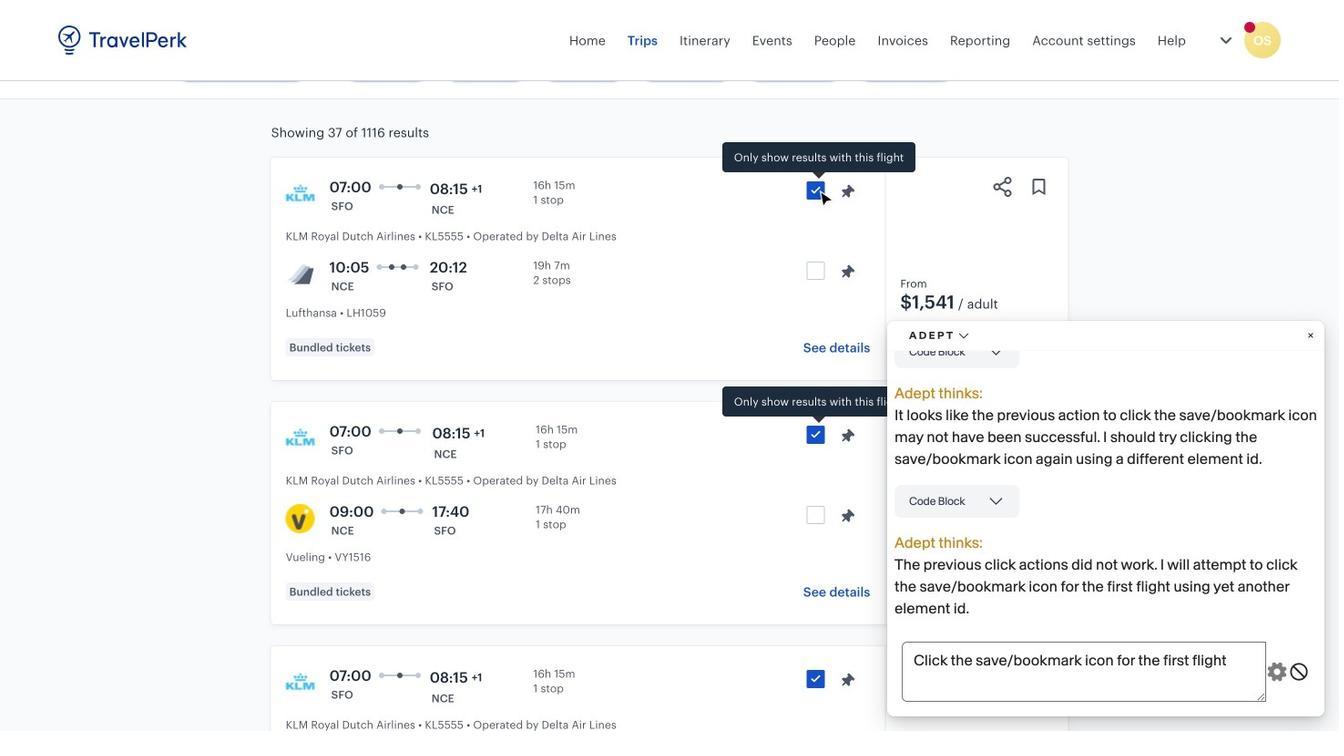 Task type: vqa. For each thing, say whether or not it's contained in the screenshot.
KLM Royal Dutch Airlines image corresponding to Vueling image
yes



Task type: describe. For each thing, give the bounding box(es) containing it.
klm royal dutch airlines image for lufthansa image
[[286, 180, 315, 209]]

vueling image
[[286, 504, 315, 533]]



Task type: locate. For each thing, give the bounding box(es) containing it.
klm royal dutch airlines image
[[286, 668, 315, 697]]

1 vertical spatial tooltip
[[723, 386, 916, 426]]

1 klm royal dutch airlines image from the top
[[286, 180, 315, 209]]

tooltip
[[723, 142, 916, 181], [723, 386, 916, 426]]

To search field
[[470, 0, 655, 29]]

klm royal dutch airlines image up lufthansa image
[[286, 180, 315, 209]]

0 vertical spatial klm royal dutch airlines image
[[286, 180, 315, 209]]

1 vertical spatial klm royal dutch airlines image
[[286, 424, 315, 453]]

klm royal dutch airlines image up vueling image
[[286, 424, 315, 453]]

0 vertical spatial tooltip
[[723, 142, 916, 181]]

2 klm royal dutch airlines image from the top
[[286, 424, 315, 453]]

2 tooltip from the top
[[723, 386, 916, 426]]

1 tooltip from the top
[[723, 142, 916, 181]]

klm royal dutch airlines image for vueling image
[[286, 424, 315, 453]]

lufthansa image
[[286, 260, 315, 289]]

klm royal dutch airlines image
[[286, 180, 315, 209], [286, 424, 315, 453]]



